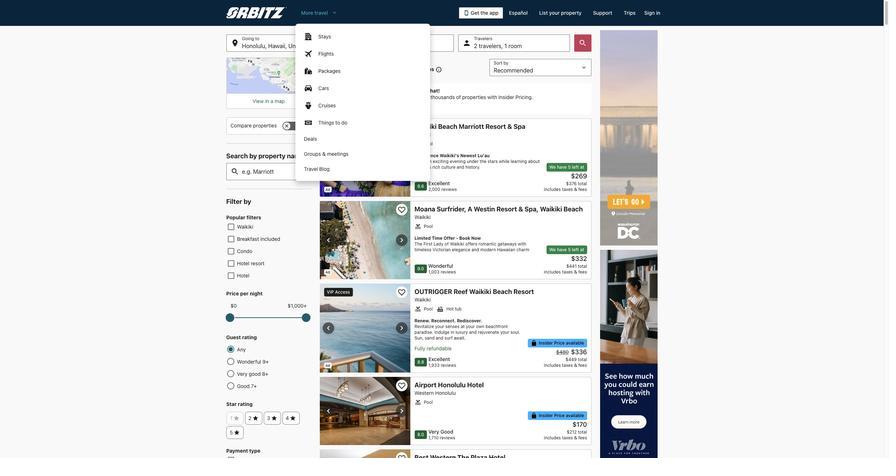 Task type: vqa. For each thing, say whether or not it's contained in the screenshot.
the leftmost with
yes



Task type: locate. For each thing, give the bounding box(es) containing it.
total
[[578, 181, 588, 187], [578, 264, 588, 269], [578, 358, 588, 363], [578, 430, 588, 436]]

4 includes from the top
[[544, 436, 561, 441]]

groups & meetings
[[304, 151, 349, 157]]

1 vertical spatial available
[[566, 414, 585, 419]]

1 vertical spatial good
[[441, 429, 454, 436]]

pool up limited
[[424, 224, 433, 229]]

1 vertical spatial we
[[550, 247, 556, 253]]

0 vertical spatial available
[[566, 341, 585, 346]]

0 vertical spatial left
[[572, 165, 579, 170]]

at inside we have 5 left at $269 $376 total includes taxes & fees
[[581, 165, 585, 170]]

excellent for excellent 2,000 reviews
[[429, 181, 450, 187]]

get the app
[[471, 10, 499, 16]]

show next image for moana surfrider, a westin resort & spa, waikiki beach image
[[398, 236, 406, 245]]

the down lu'au
[[480, 159, 487, 164]]

an
[[372, 94, 378, 100], [427, 159, 432, 164]]

with up charm
[[518, 242, 527, 247]]

1,003
[[429, 270, 440, 275]]

surfrider,
[[437, 206, 467, 213]]

beach up beachfront at the bottom right of the page
[[493, 288, 512, 296]]

1 vertical spatial of
[[457, 94, 461, 100]]

left up $332
[[572, 247, 579, 253]]

left inside we have 5 left at $332 $441 total includes taxes & fees
[[572, 247, 579, 253]]

5 inside we have 5 left at $269 $376 total includes taxes & fees
[[569, 165, 571, 170]]

2 fees from the top
[[579, 270, 588, 275]]

includes
[[544, 187, 561, 192], [544, 270, 561, 275], [544, 363, 561, 369], [544, 436, 561, 441]]

rating right star
[[238, 402, 253, 408]]

in left a
[[265, 98, 269, 104]]

2 inside dropdown button
[[474, 43, 478, 49]]

1 left from the top
[[572, 165, 579, 170]]

1 horizontal spatial an
[[427, 159, 432, 164]]

total inside we have 5 left at $269 $376 total includes taxes & fees
[[578, 181, 588, 187]]

1 vertical spatial properties
[[463, 94, 486, 100]]

have
[[558, 165, 567, 170], [558, 247, 567, 253]]

trips
[[624, 10, 636, 16]]

0 horizontal spatial xsmall image
[[234, 430, 240, 437]]

we
[[342, 66, 349, 72]]

0 horizontal spatial xsmall image
[[252, 416, 259, 422]]

lobby image
[[320, 378, 411, 446]]

total down '$170' on the bottom right
[[578, 430, 588, 436]]

to up get
[[366, 88, 371, 94]]

Save Airport Honolulu Hotel to a trip checkbox
[[396, 381, 408, 392]]

1 vertical spatial rating
[[238, 402, 253, 408]]

in inside renew. reconnect. rediscover. revitalize your senses at your own beachfront paradise. indulge in luxury and rejuvenate your soul. sun, sand and surf await.
[[451, 330, 455, 336]]

$449
[[566, 358, 577, 363]]

excellent up 1,933
[[429, 357, 450, 363]]

pool up experience on the top left of page
[[424, 141, 433, 147]]

1 excellent from the top
[[429, 181, 450, 187]]

2 available from the top
[[566, 414, 585, 419]]

at for $332
[[581, 247, 585, 253]]

room image
[[320, 450, 411, 459]]

beach down $376
[[564, 206, 583, 213]]

by right search
[[250, 153, 257, 160]]

0 vertical spatial good
[[237, 384, 250, 390]]

1 horizontal spatial xsmall image
[[290, 416, 296, 422]]

an inside the say hello to lower prices – just like that! instantly get an extra 10% or more off thousands of properties with insider pricing.
[[372, 94, 378, 100]]

2 total from the top
[[578, 264, 588, 269]]

available for $480
[[566, 341, 585, 346]]

good 7+
[[237, 384, 257, 390]]

recommended
[[372, 66, 407, 72]]

of
[[325, 43, 331, 49], [457, 94, 461, 100], [445, 242, 449, 247]]

have inside we have 5 left at $269 $376 total includes taxes & fees
[[558, 165, 567, 170]]

0 vertical spatial ad
[[326, 188, 330, 192]]

while
[[499, 159, 510, 164]]

& left spa,
[[519, 206, 524, 213]]

1 horizontal spatial to
[[366, 88, 371, 94]]

2 includes from the top
[[544, 270, 561, 275]]

xsmall image right 4
[[290, 416, 296, 422]]

say hello to lower prices – just like that! instantly get an extra 10% or more off thousands of properties with insider pricing.
[[342, 88, 533, 100]]

2 horizontal spatial properties
[[463, 94, 486, 100]]

our
[[362, 66, 370, 72]]

insider inside the say hello to lower prices – just like that! instantly get an extra 10% or more off thousands of properties with insider pricing.
[[499, 94, 515, 100]]

fees down $269
[[579, 187, 588, 192]]

3 ad from the top
[[326, 364, 330, 368]]

2 insider price available from the top
[[539, 414, 585, 419]]

have up $376
[[558, 165, 567, 170]]

& down $376
[[575, 187, 578, 192]]

insider price available up $480
[[539, 341, 585, 346]]

resort
[[251, 261, 265, 267]]

total down $336
[[578, 358, 588, 363]]

list
[[342, 104, 533, 110]]

3 includes from the top
[[544, 363, 561, 369]]

1 vertical spatial insider price available
[[539, 414, 585, 419]]

0 vertical spatial resort
[[486, 123, 506, 131]]

1 vertical spatial insider
[[539, 341, 553, 346]]

$376
[[567, 181, 577, 187]]

honolulu right western
[[436, 391, 456, 397]]

0 vertical spatial at
[[581, 165, 585, 170]]

timeless
[[415, 247, 432, 253]]

2 left from the top
[[572, 247, 579, 253]]

small image up renew. on the bottom of the page
[[415, 306, 421, 313]]

price up $480
[[555, 341, 565, 346]]

good left 7+
[[237, 384, 250, 390]]

1 vertical spatial left
[[572, 247, 579, 253]]

1 taxes from the top
[[563, 187, 573, 192]]

taxes down $441
[[563, 270, 573, 275]]

rating up any
[[242, 335, 257, 341]]

to left do
[[336, 120, 340, 126]]

1 vertical spatial hotel
[[237, 273, 250, 279]]

taxes inside we have 5 left at $332 $441 total includes taxes & fees
[[563, 270, 573, 275]]

2 vertical spatial of
[[445, 242, 449, 247]]

0 horizontal spatial 2
[[249, 416, 252, 422]]

very inside very good 1,710 reviews
[[429, 429, 440, 436]]

hot tub
[[447, 307, 462, 312]]

5 up payment
[[230, 430, 233, 436]]

static map image image
[[226, 58, 311, 94]]

& inside waikiki beach marriott resort & spa waikiki pool
[[508, 123, 513, 131]]

1 horizontal spatial beach
[[493, 288, 512, 296]]

total down $332
[[578, 264, 588, 269]]

reviews inside excellent 1,933 reviews
[[441, 363, 457, 369]]

about
[[529, 159, 540, 164]]

beach/ocean view image
[[320, 201, 411, 280]]

1 vertical spatial excellent
[[429, 357, 450, 363]]

we inside we have 5 left at $269 $376 total includes taxes & fees
[[550, 165, 556, 170]]

2 we from the top
[[550, 247, 556, 253]]

2 vertical spatial resort
[[514, 288, 534, 296]]

with inside limited time offer - book now the first lady of waikiki offers romantic getaways with timeless victorian elegance and modern hawaiian charm
[[518, 242, 527, 247]]

at inside we have 5 left at $332 $441 total includes taxes & fees
[[581, 247, 585, 253]]

4 fees from the top
[[579, 436, 588, 441]]

insider price available for $480
[[539, 341, 585, 346]]

good right 8.0 at the bottom
[[441, 429, 454, 436]]

2 have from the top
[[558, 247, 567, 253]]

taxes down $376
[[563, 187, 573, 192]]

good inside very good 1,710 reviews
[[441, 429, 454, 436]]

0 horizontal spatial wonderful
[[237, 359, 261, 365]]

fees down $336
[[579, 363, 588, 369]]

1 horizontal spatial in
[[451, 330, 455, 336]]

by right filter
[[244, 198, 251, 206]]

very for very good 8+
[[237, 372, 248, 378]]

0 vertical spatial in
[[657, 10, 661, 16]]

2 vertical spatial price
[[555, 414, 565, 419]]

stars
[[488, 159, 498, 164]]

limited time offer - book now the first lady of waikiki offers romantic getaways with timeless victorian elegance and modern hawaiian charm
[[415, 236, 530, 253]]

2 for 2
[[249, 416, 252, 422]]

in for view
[[265, 98, 269, 104]]

prices
[[387, 88, 402, 94]]

2 vertical spatial ad
[[326, 364, 330, 368]]

& down $212
[[575, 436, 578, 441]]

evening
[[450, 159, 466, 164]]

0 horizontal spatial very
[[237, 372, 248, 378]]

property for your
[[562, 10, 582, 16]]

with
[[488, 94, 498, 100], [518, 242, 527, 247]]

properties up like
[[409, 66, 435, 72]]

0 vertical spatial we
[[550, 165, 556, 170]]

1 insider price available from the top
[[539, 341, 585, 346]]

fees down '$170' on the bottom right
[[579, 436, 588, 441]]

1 pool from the top
[[424, 141, 433, 147]]

beach inside waikiki beach marriott resort & spa waikiki pool
[[438, 123, 458, 131]]

5 inside we have 5 left at $332 $441 total includes taxes & fees
[[569, 247, 571, 253]]

excellent 2,000 reviews
[[429, 181, 457, 192]]

0 horizontal spatial properties
[[253, 123, 277, 129]]

1 left room
[[505, 43, 507, 49]]

in for sign
[[657, 10, 661, 16]]

in right 'sign'
[[657, 10, 661, 16]]

learning
[[511, 159, 527, 164]]

popular filters
[[226, 215, 261, 221]]

0 vertical spatial have
[[558, 165, 567, 170]]

1 horizontal spatial of
[[445, 242, 449, 247]]

in inside button
[[265, 98, 269, 104]]

in
[[657, 10, 661, 16], [265, 98, 269, 104], [451, 330, 455, 336]]

includes inside we have 5 left at $332 $441 total includes taxes & fees
[[544, 270, 561, 275]]

taxes down $449
[[563, 363, 573, 369]]

very for very good 1,710 reviews
[[429, 429, 440, 436]]

& inside $480 $336 $449 total includes taxes & fees
[[575, 363, 578, 369]]

and inside experience waikiki's newest lu'au enjoy an exciting evening under the stars while learning about hawaii's rich culture and history.
[[457, 165, 465, 170]]

deals
[[304, 136, 317, 142]]

price
[[226, 291, 239, 297], [555, 341, 565, 346], [555, 414, 565, 419]]

insider price available up "$170 $212 total includes taxes & fees"
[[539, 414, 585, 419]]

1 vertical spatial 2
[[249, 416, 252, 422]]

xsmall image left 3
[[252, 416, 259, 422]]

view in a map button
[[231, 98, 307, 105]]

2 horizontal spatial in
[[657, 10, 661, 16]]

reviews inside wonderful 1,003 reviews
[[441, 270, 456, 275]]

1 horizontal spatial xsmall image
[[271, 416, 278, 422]]

and down own
[[470, 330, 477, 336]]

0 horizontal spatial beach
[[438, 123, 458, 131]]

0 vertical spatial property
[[562, 10, 582, 16]]

1 horizontal spatial very
[[429, 429, 440, 436]]

we inside we have 5 left at $332 $441 total includes taxes & fees
[[550, 247, 556, 253]]

1 vertical spatial with
[[518, 242, 527, 247]]

property left name
[[259, 153, 286, 160]]

Minimum price range field
[[231, 310, 307, 326]]

left inside we have 5 left at $269 $376 total includes taxes & fees
[[572, 165, 579, 170]]

have for $269
[[558, 165, 567, 170]]

search image
[[579, 39, 588, 47]]

0 horizontal spatial small image
[[415, 306, 421, 313]]

properties right compare at left
[[253, 123, 277, 129]]

&
[[508, 123, 513, 131], [323, 151, 326, 157], [575, 187, 578, 192], [519, 206, 524, 213], [575, 270, 578, 275], [575, 363, 578, 369], [575, 436, 578, 441]]

0 vertical spatial an
[[372, 94, 378, 100]]

& left spa
[[508, 123, 513, 131]]

available up $336
[[566, 341, 585, 346]]

0 horizontal spatial to
[[336, 120, 340, 126]]

states
[[307, 43, 324, 49]]

0 vertical spatial beach
[[438, 123, 458, 131]]

1 available from the top
[[566, 341, 585, 346]]

0 vertical spatial to
[[366, 88, 371, 94]]

1 we from the top
[[550, 165, 556, 170]]

0 vertical spatial properties
[[409, 66, 435, 72]]

wonderful up very good 8+
[[237, 359, 261, 365]]

property right list
[[562, 10, 582, 16]]

2 excellent from the top
[[429, 357, 450, 363]]

1 vertical spatial wonderful
[[237, 359, 261, 365]]

& right "groups"
[[323, 151, 326, 157]]

pool up renew. on the bottom of the page
[[424, 307, 433, 312]]

beach inside outrigger reef waikiki beach resort waikiki
[[493, 288, 512, 296]]

at up the luxury
[[461, 324, 465, 330]]

extra
[[379, 94, 391, 100]]

and down 'evening'
[[457, 165, 465, 170]]

3 fees from the top
[[579, 363, 588, 369]]

small image
[[435, 67, 442, 73], [415, 306, 421, 313]]

resort inside outrigger reef waikiki beach resort waikiki
[[514, 288, 534, 296]]

xsmall image up payment
[[234, 430, 240, 437]]

1 vertical spatial at
[[581, 247, 585, 253]]

xsmall image
[[290, 416, 296, 422], [234, 430, 240, 437]]

newest
[[461, 153, 477, 159]]

1 have from the top
[[558, 165, 567, 170]]

0 vertical spatial with
[[488, 94, 498, 100]]

available for $170
[[566, 414, 585, 419]]

at
[[581, 165, 585, 170], [581, 247, 585, 253], [461, 324, 465, 330]]

2
[[474, 43, 478, 49], [249, 416, 252, 422]]

hawaii's
[[415, 165, 432, 170]]

price for airport honolulu hotel
[[555, 414, 565, 419]]

at up $332
[[581, 247, 585, 253]]

waikiki inside limited time offer - book now the first lady of waikiki offers romantic getaways with timeless victorian elegance and modern hawaiian charm
[[450, 242, 465, 247]]

of up flights
[[325, 43, 331, 49]]

resort inside waikiki beach marriott resort & spa waikiki pool
[[486, 123, 506, 131]]

history.
[[466, 165, 481, 170]]

in inside dropdown button
[[657, 10, 661, 16]]

modern
[[481, 247, 496, 253]]

xsmall image
[[252, 416, 259, 422], [271, 416, 278, 422]]

and down offers
[[472, 247, 480, 253]]

insider up $480 $336 $449 total includes taxes & fees
[[539, 341, 553, 346]]

0 vertical spatial price
[[226, 291, 239, 297]]

view in a map
[[253, 98, 285, 104]]

guest rating
[[226, 335, 257, 341]]

8+
[[262, 372, 269, 378]]

refundable
[[427, 346, 452, 352]]

resort inside the moana surfrider, a westin resort & spa, waikiki beach waikiki
[[497, 206, 517, 213]]

small image up that!
[[435, 67, 442, 73]]

have up $441
[[558, 247, 567, 253]]

1 horizontal spatial with
[[518, 242, 527, 247]]

the right get
[[481, 10, 489, 16]]

cruises
[[319, 103, 336, 109]]

1 horizontal spatial wonderful
[[429, 263, 453, 269]]

1 vertical spatial have
[[558, 247, 567, 253]]

reviews right 1,933
[[441, 363, 457, 369]]

beach inside the moana surfrider, a westin resort & spa, waikiki beach waikiki
[[564, 206, 583, 213]]

an down experience on the top left of page
[[427, 159, 432, 164]]

1 xsmall image from the left
[[252, 416, 259, 422]]

orbitz logo image
[[226, 7, 287, 19]]

very left good
[[237, 372, 248, 378]]

properties up marriott in the right of the page
[[463, 94, 486, 100]]

view from room image
[[320, 284, 411, 373]]

xsmall image right 3
[[271, 416, 278, 422]]

& down $441
[[575, 270, 578, 275]]

0 vertical spatial of
[[325, 43, 331, 49]]

property
[[562, 10, 582, 16], [259, 153, 286, 160]]

reviews inside excellent 2,000 reviews
[[442, 187, 457, 192]]

available up '$170' on the bottom right
[[566, 414, 585, 419]]

insider price available for $170
[[539, 414, 585, 419]]

price for outrigger reef waikiki beach resort
[[555, 341, 565, 346]]

fees inside $480 $336 $449 total includes taxes & fees
[[579, 363, 588, 369]]

4 total from the top
[[578, 430, 588, 436]]

very up 1,710
[[429, 429, 440, 436]]

reviews right 2,000
[[442, 187, 457, 192]]

airport
[[415, 382, 437, 390]]

total down $269
[[578, 181, 588, 187]]

small image
[[415, 224, 421, 230], [437, 306, 444, 313], [531, 341, 538, 347], [415, 400, 421, 406], [531, 413, 538, 420]]

lu'au
[[478, 153, 490, 159]]

0 horizontal spatial property
[[259, 153, 286, 160]]

blog
[[319, 166, 330, 172]]

map
[[275, 98, 285, 104]]

travelers,
[[479, 43, 503, 49]]

left for $269
[[572, 165, 579, 170]]

taxes down $212
[[563, 436, 573, 441]]

taxes
[[563, 187, 573, 192], [563, 270, 573, 275], [563, 363, 573, 369], [563, 436, 573, 441]]

1 horizontal spatial good
[[441, 429, 454, 436]]

tub
[[455, 307, 462, 312]]

1 horizontal spatial 2
[[474, 43, 478, 49]]

have for $332
[[558, 247, 567, 253]]

we for $332
[[550, 247, 556, 253]]

$480 button
[[556, 350, 570, 356]]

an down lower at the left of the page
[[372, 94, 378, 100]]

3 taxes from the top
[[563, 363, 573, 369]]

price left per
[[226, 291, 239, 297]]

at for $269
[[581, 165, 585, 170]]

of down offer
[[445, 242, 449, 247]]

2 down star rating
[[249, 416, 252, 422]]

0 horizontal spatial with
[[488, 94, 498, 100]]

fees down $332
[[579, 270, 588, 275]]

Maximum price range field
[[231, 310, 307, 326]]

excellent up 2,000
[[429, 181, 450, 187]]

in down senses at bottom
[[451, 330, 455, 336]]

0 vertical spatial rating
[[242, 335, 257, 341]]

1 vertical spatial small image
[[415, 306, 421, 313]]

lower
[[372, 88, 386, 94]]

insider up "$170 $212 total includes taxes & fees"
[[539, 414, 553, 419]]

2 vertical spatial insider
[[539, 414, 553, 419]]

1 vertical spatial property
[[259, 153, 286, 160]]

2 vertical spatial hotel
[[468, 382, 484, 390]]

2 xsmall image from the left
[[271, 416, 278, 422]]

excellent inside excellent 1,933 reviews
[[429, 357, 450, 363]]

1 vertical spatial very
[[429, 429, 440, 436]]

0 vertical spatial 5
[[569, 165, 571, 170]]

fully
[[415, 346, 426, 352]]

0 horizontal spatial of
[[325, 43, 331, 49]]

1 horizontal spatial small image
[[435, 67, 442, 73]]

& inside we have 5 left at $269 $376 total includes taxes & fees
[[575, 187, 578, 192]]

1 down star
[[230, 416, 233, 422]]

2 vertical spatial at
[[461, 324, 465, 330]]

1
[[505, 43, 507, 49], [230, 416, 233, 422]]

with left pricing.
[[488, 94, 498, 100]]

show previous image for waikiki beach marriott resort & spa image
[[324, 154, 333, 162]]

2 vertical spatial properties
[[253, 123, 277, 129]]

1 vertical spatial the
[[480, 159, 487, 164]]

packages
[[319, 68, 341, 74]]

popular
[[226, 215, 246, 221]]

travel blog link
[[296, 162, 430, 177]]

1 vertical spatial 5
[[569, 247, 571, 253]]

see
[[320, 66, 329, 72]]

excellent inside excellent 2,000 reviews
[[429, 181, 450, 187]]

list
[[540, 10, 548, 16]]

property inside the list your property link
[[562, 10, 582, 16]]

1 vertical spatial to
[[336, 120, 340, 126]]

0 vertical spatial wonderful
[[429, 263, 453, 269]]

1 vertical spatial in
[[265, 98, 269, 104]]

1 horizontal spatial 1
[[505, 43, 507, 49]]

victorian
[[433, 247, 451, 253]]

2 vertical spatial 5
[[230, 430, 233, 436]]

beach left marriott in the right of the page
[[438, 123, 458, 131]]

fees inside we have 5 left at $332 $441 total includes taxes & fees
[[579, 270, 588, 275]]

honolulu, hawaii, united states of america button
[[226, 35, 354, 52]]

2 taxes from the top
[[563, 270, 573, 275]]

0 vertical spatial 2
[[474, 43, 478, 49]]

price up "$170 $212 total includes taxes & fees"
[[555, 414, 565, 419]]

0 vertical spatial insider
[[499, 94, 515, 100]]

1 vertical spatial resort
[[497, 206, 517, 213]]

name
[[287, 153, 304, 160]]

hotel for hotel
[[237, 273, 250, 279]]

of right thousands
[[457, 94, 461, 100]]

pool down western
[[424, 400, 433, 406]]

1,710
[[429, 436, 439, 441]]

wonderful
[[429, 263, 453, 269], [237, 359, 261, 365]]

reviews right the 1,003
[[441, 270, 456, 275]]

5 up $376
[[569, 165, 571, 170]]

your down beachfront at the bottom right of the page
[[501, 330, 510, 336]]

or
[[404, 94, 409, 100]]

1 vertical spatial by
[[244, 198, 251, 206]]

insider left pricing.
[[499, 94, 515, 100]]

1 total from the top
[[578, 181, 588, 187]]

& down $449
[[575, 363, 578, 369]]

taxes inside "$170 $212 total includes taxes & fees"
[[563, 436, 573, 441]]

5 up $441
[[569, 247, 571, 253]]

travel
[[304, 166, 318, 172]]

0 horizontal spatial 1
[[230, 416, 233, 422]]

left up $269
[[572, 165, 579, 170]]

of inside the say hello to lower prices – just like that! instantly get an extra 10% or more off thousands of properties with insider pricing.
[[457, 94, 461, 100]]

1 horizontal spatial property
[[562, 10, 582, 16]]

1 includes from the top
[[544, 187, 561, 192]]

2 left travelers,
[[474, 43, 478, 49]]

stays
[[319, 33, 331, 40]]

0 horizontal spatial an
[[372, 94, 378, 100]]

groups & meetings link
[[296, 147, 430, 162]]

sand
[[425, 336, 435, 341]]

at up $269
[[581, 165, 585, 170]]

rating for star rating
[[238, 402, 253, 408]]

honolulu down excellent 1,933 reviews
[[438, 382, 466, 390]]

1 vertical spatial beach
[[564, 206, 583, 213]]

enjoy
[[415, 159, 426, 164]]

romantic
[[479, 242, 497, 247]]

meetings
[[327, 151, 349, 157]]

0 vertical spatial xsmall image
[[290, 416, 296, 422]]

0 vertical spatial by
[[250, 153, 257, 160]]

1 fees from the top
[[579, 187, 588, 192]]

wonderful inside wonderful 1,003 reviews
[[429, 263, 453, 269]]

beach
[[438, 123, 458, 131], [564, 206, 583, 213], [493, 288, 512, 296]]

0 vertical spatial 1
[[505, 43, 507, 49]]

hotel inside airport honolulu hotel western honolulu
[[468, 382, 484, 390]]

3 total from the top
[[578, 358, 588, 363]]

2 horizontal spatial beach
[[564, 206, 583, 213]]

reviews for wonderful 1,003 reviews
[[441, 270, 456, 275]]

have inside we have 5 left at $332 $441 total includes taxes & fees
[[558, 247, 567, 253]]

4 taxes from the top
[[563, 436, 573, 441]]

reviews right 1,710
[[440, 436, 456, 441]]

0 horizontal spatial in
[[265, 98, 269, 104]]

hot
[[447, 307, 454, 312]]

wonderful up the 1,003
[[429, 263, 453, 269]]

1 vertical spatial ad
[[326, 270, 330, 275]]

1 vertical spatial 1
[[230, 416, 233, 422]]

an inside experience waikiki's newest lu'au enjoy an exciting evening under the stars while learning about hawaii's rich culture and history.
[[427, 159, 432, 164]]

say
[[342, 88, 351, 94]]

0 vertical spatial hotel
[[237, 261, 250, 267]]

deals link
[[296, 132, 430, 147]]

0 vertical spatial small image
[[435, 67, 442, 73]]



Task type: describe. For each thing, give the bounding box(es) containing it.
hotel for hotel resort
[[237, 261, 250, 267]]

packages link
[[296, 63, 430, 80]]

good
[[249, 372, 261, 378]]

experience
[[415, 153, 439, 159]]

beach image
[[320, 119, 411, 197]]

xsmall image for 5
[[234, 430, 240, 437]]

show previous image for moana surfrider, a westin resort & spa, waikiki beach image
[[324, 236, 333, 245]]

say hello to lower prices – just like that! image
[[325, 92, 338, 105]]

western
[[415, 391, 434, 397]]

0 vertical spatial honolulu
[[438, 382, 466, 390]]

Save Moana Surfrider, A Westin Resort & Spa, Waikiki Beach to a trip checkbox
[[396, 204, 408, 216]]

excellent 1,933 reviews
[[429, 357, 457, 369]]

the inside experience waikiki's newest lu'au enjoy an exciting evening under the stars while learning about hawaii's rich culture and history.
[[480, 159, 487, 164]]

hotel resort
[[237, 261, 265, 267]]

8.0
[[418, 433, 424, 438]]

flights link
[[296, 45, 430, 63]]

10%
[[392, 94, 402, 100]]

very good 8+
[[237, 372, 269, 378]]

cruises link
[[296, 97, 430, 114]]

getaways
[[498, 242, 517, 247]]

resort for westin
[[497, 206, 517, 213]]

travel blog
[[304, 166, 330, 172]]

4
[[286, 416, 289, 422]]

español
[[509, 10, 528, 16]]

5 for $332
[[569, 247, 571, 253]]

fees inside we have 5 left at $269 $376 total includes taxes & fees
[[579, 187, 588, 192]]

charm
[[517, 247, 530, 253]]

2 pool from the top
[[424, 224, 433, 229]]

small image inside see how we pick our recommended properties link
[[435, 67, 442, 73]]

star rating
[[226, 402, 253, 408]]

to inside the say hello to lower prices – just like that! instantly get an extra 10% or more off thousands of properties with insider pricing.
[[366, 88, 371, 94]]

wonderful 1,003 reviews
[[429, 263, 456, 275]]

taxes inside we have 5 left at $269 $376 total includes taxes & fees
[[563, 187, 573, 192]]

paradise.
[[415, 330, 434, 336]]

4 pool from the top
[[424, 400, 433, 406]]

& inside the moana surfrider, a westin resort & spa, waikiki beach waikiki
[[519, 206, 524, 213]]

1 vertical spatial honolulu
[[436, 391, 456, 397]]

we have 5 left at $332 $441 total includes taxes & fees
[[544, 247, 588, 275]]

show previous image for outrigger reef waikiki beach resort image
[[324, 324, 333, 333]]

by for filter
[[244, 198, 251, 206]]

0 horizontal spatial good
[[237, 384, 250, 390]]

reviews inside very good 1,710 reviews
[[440, 436, 456, 441]]

renew.
[[415, 319, 431, 324]]

of inside limited time offer - book now the first lady of waikiki offers romantic getaways with timeless victorian elegance and modern hawaiian charm
[[445, 242, 449, 247]]

with inside the say hello to lower prices – just like that! instantly get an extra 10% or more off thousands of properties with insider pricing.
[[488, 94, 498, 100]]

moana
[[415, 206, 436, 213]]

property for by
[[259, 153, 286, 160]]

by for search
[[250, 153, 257, 160]]

senses
[[446, 324, 460, 330]]

2,000
[[429, 187, 441, 192]]

$332
[[572, 255, 588, 263]]

total inside "$170 $212 total includes taxes & fees"
[[578, 430, 588, 436]]

the
[[415, 242, 423, 247]]

fully refundable
[[415, 346, 452, 352]]

do
[[342, 120, 348, 126]]

0 vertical spatial the
[[481, 10, 489, 16]]

like
[[419, 88, 427, 94]]

how
[[330, 66, 341, 72]]

get
[[471, 10, 480, 16]]

more travel button
[[296, 6, 344, 19]]

lady
[[434, 242, 444, 247]]

and down indulge
[[436, 336, 444, 341]]

left for $332
[[572, 247, 579, 253]]

more
[[410, 94, 422, 100]]

view
[[253, 98, 264, 104]]

pool inside waikiki beach marriott resort & spa waikiki pool
[[424, 141, 433, 147]]

includes inside we have 5 left at $269 $376 total includes taxes & fees
[[544, 187, 561, 192]]

groups
[[304, 151, 321, 157]]

outrigger
[[415, 288, 453, 296]]

total inside we have 5 left at $332 $441 total includes taxes & fees
[[578, 264, 588, 269]]

and inside limited time offer - book now the first lady of waikiki offers romantic getaways with timeless victorian elegance and modern hawaiian charm
[[472, 247, 480, 253]]

insider for waikiki
[[539, 341, 553, 346]]

pricing.
[[516, 94, 533, 100]]

included
[[261, 236, 280, 242]]

show previous image for airport honolulu hotel image
[[324, 408, 333, 416]]

rating for guest rating
[[242, 335, 257, 341]]

& inside we have 5 left at $332 $441 total includes taxes & fees
[[575, 270, 578, 275]]

your right list
[[550, 10, 560, 16]]

beachfront
[[486, 324, 508, 330]]

xsmall image for 4
[[290, 416, 296, 422]]

trips link
[[619, 6, 642, 19]]

xsmall image for 3
[[271, 416, 278, 422]]

includes inside $480 $336 $449 total includes taxes & fees
[[544, 363, 561, 369]]

Save OUTRIGGER Reef Waikiki Beach Resort to a trip checkbox
[[396, 287, 408, 299]]

filters
[[247, 215, 261, 221]]

any
[[237, 347, 246, 353]]

your up indulge
[[436, 324, 444, 330]]

own
[[476, 324, 485, 330]]

español button
[[504, 6, 534, 19]]

book
[[460, 236, 471, 241]]

show next image for outrigger reef waikiki beach resort image
[[398, 324, 406, 333]]

wonderful 9+
[[237, 359, 269, 365]]

that!
[[428, 88, 440, 94]]

night
[[250, 291, 263, 297]]

just
[[408, 88, 417, 94]]

insider for hotel
[[539, 414, 553, 419]]

rediscover.
[[457, 319, 482, 324]]

get the app link
[[459, 7, 504, 19]]

united
[[289, 43, 306, 49]]

reviews for excellent 2,000 reviews
[[442, 187, 457, 192]]

at inside renew. reconnect. rediscover. revitalize your senses at your own beachfront paradise. indulge in luxury and rejuvenate your soul. sun, sand and surf await.
[[461, 324, 465, 330]]

wonderful for 1,003
[[429, 263, 453, 269]]

your down rediscover.
[[466, 324, 475, 330]]

xsmall image for 2
[[252, 416, 259, 422]]

5 for $269
[[569, 165, 571, 170]]

& inside "$170 $212 total includes taxes & fees"
[[575, 436, 578, 441]]

resort for beach
[[514, 288, 534, 296]]

includes inside "$170 $212 total includes taxes & fees"
[[544, 436, 561, 441]]

sun,
[[415, 336, 424, 341]]

$170
[[573, 422, 588, 429]]

elegance
[[452, 247, 471, 253]]

renew. reconnect. rediscover. revitalize your senses at your own beachfront paradise. indulge in luxury and rejuvenate your soul. sun, sand and surf await.
[[415, 319, 521, 341]]

1 ad from the top
[[326, 188, 330, 192]]

2 for 2 travelers, 1 room
[[474, 43, 478, 49]]

support
[[594, 10, 613, 16]]

room
[[509, 43, 522, 49]]

search by property name
[[226, 153, 304, 160]]

show next image for airport honolulu hotel image
[[398, 408, 406, 416]]

leading image
[[464, 10, 470, 16]]

price per night
[[226, 291, 263, 297]]

total inside $480 $336 $449 total includes taxes & fees
[[578, 358, 588, 363]]

list your property
[[540, 10, 582, 16]]

reviews for excellent 1,933 reviews
[[441, 363, 457, 369]]

excellent for excellent 1,933 reviews
[[429, 357, 450, 363]]

search
[[226, 153, 248, 160]]

3 pool from the top
[[424, 307, 433, 312]]

a
[[468, 206, 473, 213]]

payment type
[[226, 449, 261, 455]]

2 travelers, 1 room button
[[459, 35, 570, 52]]

we for $269
[[550, 165, 556, 170]]

of inside dropdown button
[[325, 43, 331, 49]]

fees inside "$170 $212 total includes taxes & fees"
[[579, 436, 588, 441]]

2 ad from the top
[[326, 270, 330, 275]]

taxes inside $480 $336 $449 total includes taxes & fees
[[563, 363, 573, 369]]

wonderful for 9+
[[237, 359, 261, 365]]

9.0
[[418, 267, 424, 272]]

1 inside dropdown button
[[505, 43, 507, 49]]

$1,000+
[[288, 303, 307, 309]]

breakfast
[[237, 236, 259, 242]]

rejuvenate
[[478, 330, 500, 336]]

indulge
[[435, 330, 450, 336]]

things
[[319, 120, 334, 126]]

access
[[335, 290, 350, 295]]

properties inside the say hello to lower prices – just like that! instantly get an extra 10% or more off thousands of properties with insider pricing.
[[463, 94, 486, 100]]

exciting
[[433, 159, 449, 164]]

$480 $336 $449 total includes taxes & fees
[[544, 349, 588, 369]]

hello
[[353, 88, 365, 94]]

–
[[404, 88, 407, 94]]

waikiki beach marriott resort & spa waikiki pool
[[415, 123, 526, 147]]

list your property link
[[534, 6, 588, 19]]

$441
[[567, 264, 577, 269]]

$0
[[231, 303, 237, 309]]



